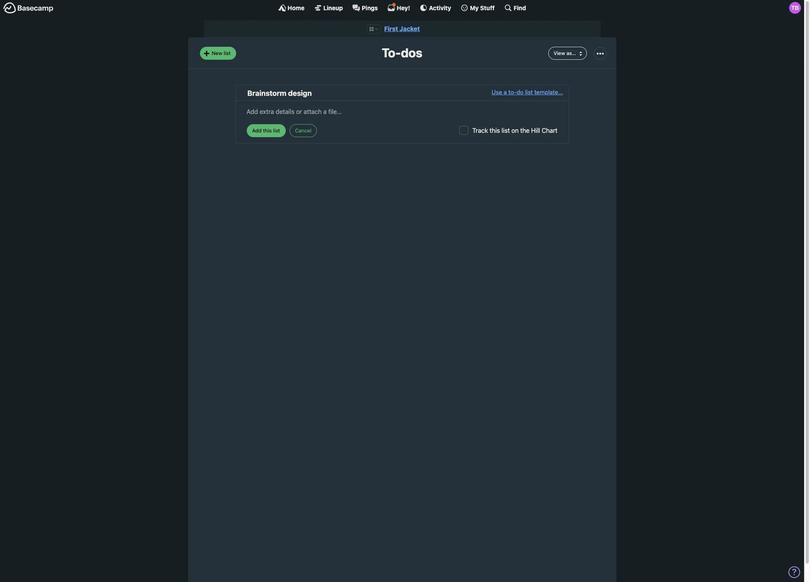 Task type: describe. For each thing, give the bounding box(es) containing it.
use a to-do list template... link
[[492, 88, 563, 99]]

this
[[490, 127, 500, 134]]

hey! button
[[387, 3, 410, 12]]

new
[[212, 50, 222, 56]]

lineup
[[323, 4, 343, 11]]

1 horizontal spatial list
[[502, 127, 510, 134]]

list inside "link"
[[525, 89, 533, 96]]

new list link
[[200, 47, 236, 60]]

track this list on the hill chart
[[472, 127, 558, 134]]

switch accounts image
[[3, 2, 54, 14]]

the
[[520, 127, 529, 134]]

tyler black image
[[789, 2, 801, 14]]

lineup link
[[314, 4, 343, 12]]

new list
[[212, 50, 231, 56]]

0 vertical spatial list
[[224, 50, 231, 56]]

activity link
[[420, 4, 451, 12]]

template...
[[534, 89, 563, 96]]

activity
[[429, 4, 451, 11]]

use a to-do list template...
[[492, 89, 563, 96]]

do
[[517, 89, 523, 96]]

use
[[492, 89, 502, 96]]

home
[[288, 4, 305, 11]]

to-dos
[[382, 45, 422, 60]]

jacket
[[400, 25, 420, 32]]



Task type: locate. For each thing, give the bounding box(es) containing it.
stuff
[[480, 4, 495, 11]]

view as…
[[554, 50, 576, 56]]

None text field
[[247, 105, 558, 117]]

first
[[384, 25, 398, 32]]

list
[[224, 50, 231, 56], [525, 89, 533, 96], [502, 127, 510, 134]]

to-
[[382, 45, 401, 60]]

list right do
[[525, 89, 533, 96]]

my
[[470, 4, 479, 11]]

hey!
[[397, 4, 410, 11]]

dos
[[401, 45, 422, 60]]

pings button
[[352, 4, 378, 12]]

list left on
[[502, 127, 510, 134]]

my stuff button
[[461, 4, 495, 12]]

0 horizontal spatial list
[[224, 50, 231, 56]]

find
[[514, 4, 526, 11]]

track
[[472, 127, 488, 134]]

view
[[554, 50, 565, 56]]

None submit
[[247, 125, 286, 137]]

first jacket link
[[384, 25, 420, 32]]

Name this list… text field
[[247, 88, 492, 99]]

on
[[511, 127, 519, 134]]

2 vertical spatial list
[[502, 127, 510, 134]]

1 vertical spatial list
[[525, 89, 533, 96]]

find button
[[504, 4, 526, 12]]

2 horizontal spatial list
[[525, 89, 533, 96]]

pings
[[362, 4, 378, 11]]

home link
[[278, 4, 305, 12]]

view as… button
[[548, 47, 587, 60]]

hill chart
[[531, 127, 558, 134]]

first jacket
[[384, 25, 420, 32]]

a
[[504, 89, 507, 96]]

list right the new
[[224, 50, 231, 56]]

my stuff
[[470, 4, 495, 11]]

cancel button
[[290, 125, 317, 137]]

main element
[[0, 0, 804, 15]]

to-
[[508, 89, 517, 96]]

as…
[[567, 50, 576, 56]]

cancel
[[295, 127, 311, 134]]



Task type: vqa. For each thing, say whether or not it's contained in the screenshot.
Ruby in the This person doesn't work at Ruby Oranges. They can collaborate on projects with you, but
no



